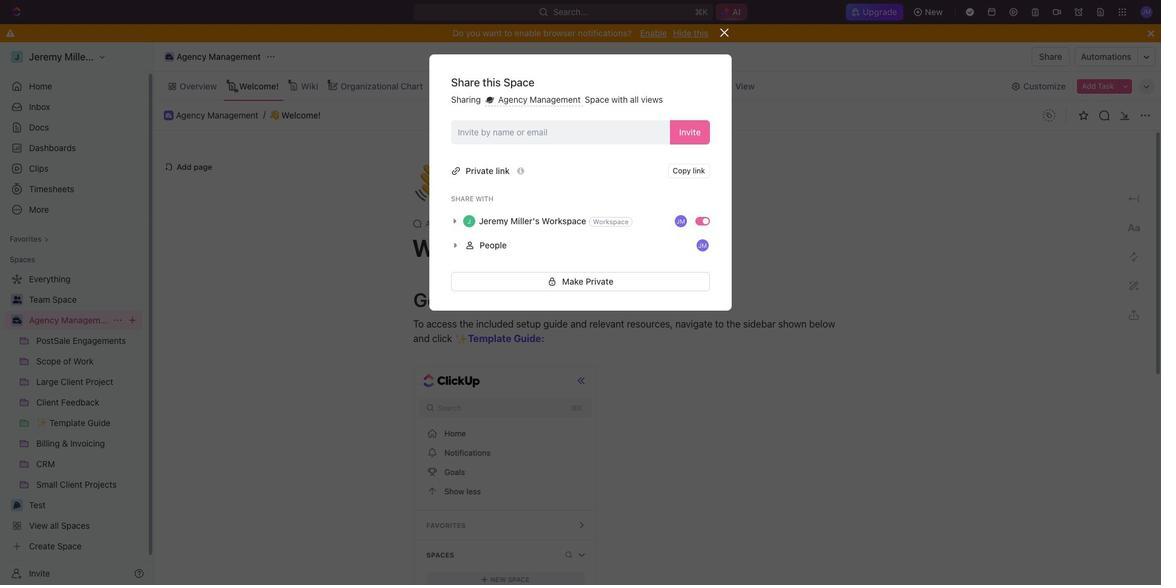 Task type: describe. For each thing, give the bounding box(es) containing it.
tree inside sidebar navigation
[[5, 270, 142, 557]]

business time image inside tree
[[12, 317, 21, 324]]



Task type: vqa. For each thing, say whether or not it's contained in the screenshot.
the bottommost Save
no



Task type: locate. For each thing, give the bounding box(es) containing it.
tree
[[5, 270, 142, 557]]

sidebar navigation
[[0, 42, 154, 586]]

business time image
[[166, 54, 173, 60], [166, 113, 172, 118], [12, 317, 21, 324]]

Invite by name or email text field
[[458, 123, 666, 141]]

0 vertical spatial business time image
[[166, 54, 173, 60]]

1 vertical spatial business time image
[[166, 113, 172, 118]]

2 vertical spatial business time image
[[12, 317, 21, 324]]



